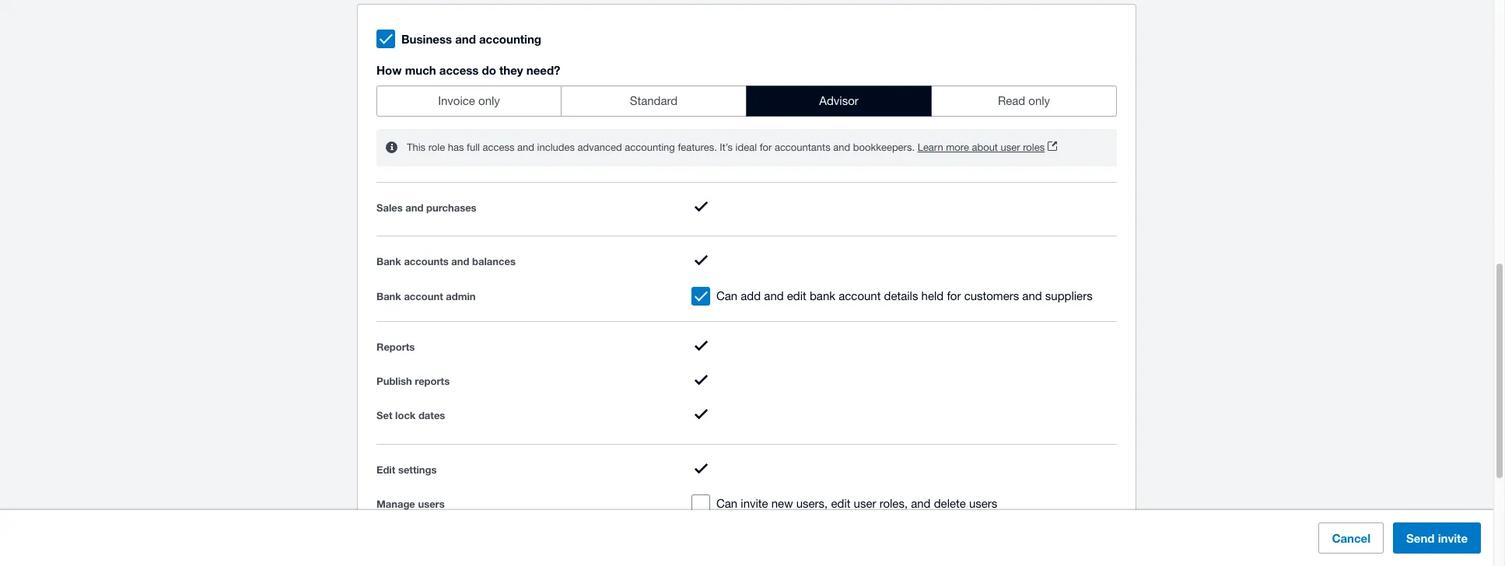 Task type: describe. For each thing, give the bounding box(es) containing it.
advisor
[[820, 94, 859, 107]]

accountants
[[775, 142, 831, 153]]

balances
[[472, 256, 516, 268]]

advanced
[[578, 142, 622, 153]]

send invite button
[[1394, 523, 1482, 554]]

edit settings
[[377, 464, 437, 476]]

ideal
[[736, 142, 757, 153]]

and left balances
[[452, 256, 470, 268]]

includes
[[537, 142, 575, 153]]

bank for bank accounts and balances
[[377, 256, 401, 268]]

accounts
[[404, 256, 449, 268]]

send
[[1407, 531, 1435, 545]]

sales and purchases
[[377, 202, 477, 214]]

new
[[772, 497, 793, 511]]

send invite
[[1407, 531, 1468, 545]]

learn more about user roles link
[[918, 139, 1058, 157]]

this
[[407, 142, 426, 153]]

set
[[377, 410, 393, 422]]

how much access do they need?
[[377, 63, 561, 77]]

1 horizontal spatial access
[[483, 142, 515, 153]]

1 horizontal spatial edit
[[831, 497, 851, 511]]

1 horizontal spatial users
[[970, 497, 998, 511]]

sales
[[377, 202, 403, 214]]

and right add
[[764, 289, 784, 303]]

set lock dates
[[377, 410, 445, 422]]

they
[[500, 63, 523, 77]]

and right roles,
[[911, 497, 931, 511]]

much
[[405, 63, 436, 77]]

1 vertical spatial for
[[947, 289, 961, 303]]

edit
[[377, 464, 396, 476]]

cancel button
[[1319, 523, 1384, 554]]

features.
[[678, 142, 717, 153]]

only for read only
[[1029, 94, 1051, 107]]

roles,
[[880, 497, 908, 511]]

dates
[[419, 410, 445, 422]]

0 horizontal spatial user
[[854, 497, 877, 511]]

users,
[[797, 497, 828, 511]]

bank for bank account admin
[[377, 290, 401, 303]]

details
[[884, 289, 919, 303]]

do
[[482, 63, 496, 77]]

admin
[[446, 290, 476, 303]]

0 horizontal spatial edit
[[787, 289, 807, 303]]

and left suppliers
[[1023, 289, 1042, 303]]

suppliers
[[1046, 289, 1093, 303]]

invoice
[[438, 94, 475, 107]]

can add and edit bank account details held for customers and suppliers
[[717, 289, 1093, 303]]

learn
[[918, 142, 944, 153]]

role
[[429, 142, 445, 153]]

about
[[972, 142, 998, 153]]

this role has full access and includes advanced accounting features. it's ideal for accountants and bookkeepers. learn more about user roles
[[407, 142, 1045, 153]]

more
[[946, 142, 970, 153]]



Task type: vqa. For each thing, say whether or not it's contained in the screenshot.
top for
yes



Task type: locate. For each thing, give the bounding box(es) containing it.
can for can add and edit bank account details held for customers and suppliers
[[717, 289, 738, 303]]

can left add
[[717, 289, 738, 303]]

account down accounts
[[404, 290, 443, 303]]

only for invoice only
[[479, 94, 500, 107]]

0 horizontal spatial accounting
[[479, 32, 542, 46]]

and
[[455, 32, 476, 46], [518, 142, 535, 153], [834, 142, 851, 153], [406, 202, 424, 214], [452, 256, 470, 268], [764, 289, 784, 303], [1023, 289, 1042, 303], [911, 497, 931, 511]]

1 vertical spatial edit
[[831, 497, 851, 511]]

access right full
[[483, 142, 515, 153]]

1 horizontal spatial accounting
[[625, 142, 675, 153]]

customers
[[965, 289, 1020, 303]]

accounting down standard
[[625, 142, 675, 153]]

0 vertical spatial bank
[[377, 256, 401, 268]]

option group containing invoice only
[[377, 86, 1117, 117]]

1 horizontal spatial account
[[839, 289, 881, 303]]

0 vertical spatial for
[[760, 142, 772, 153]]

can invite new users, edit user roles, and delete users
[[717, 497, 998, 511]]

1 only from the left
[[479, 94, 500, 107]]

user left roles
[[1001, 142, 1021, 153]]

bank up reports
[[377, 290, 401, 303]]

and up "how much access do they need?"
[[455, 32, 476, 46]]

and right sales
[[406, 202, 424, 214]]

0 vertical spatial invite
[[741, 497, 769, 511]]

1 vertical spatial bank
[[377, 290, 401, 303]]

need?
[[527, 63, 561, 77]]

standard
[[630, 94, 678, 107]]

for right ideal
[[760, 142, 772, 153]]

1 vertical spatial invite
[[1439, 531, 1468, 545]]

0 horizontal spatial access
[[440, 63, 479, 77]]

bank left accounts
[[377, 256, 401, 268]]

1 horizontal spatial only
[[1029, 94, 1051, 107]]

bank
[[810, 289, 836, 303]]

business and accounting
[[402, 32, 542, 46]]

manage users
[[377, 498, 445, 511]]

0 horizontal spatial account
[[404, 290, 443, 303]]

only down do at the top left of the page
[[479, 94, 500, 107]]

1 vertical spatial access
[[483, 142, 515, 153]]

user
[[1001, 142, 1021, 153], [854, 497, 877, 511]]

1 vertical spatial user
[[854, 497, 877, 511]]

reports
[[377, 341, 415, 353]]

0 vertical spatial edit
[[787, 289, 807, 303]]

can
[[717, 289, 738, 303], [717, 497, 738, 511]]

only
[[479, 94, 500, 107], [1029, 94, 1051, 107]]

for
[[760, 142, 772, 153], [947, 289, 961, 303]]

accounting
[[479, 32, 542, 46], [625, 142, 675, 153]]

and left includes
[[518, 142, 535, 153]]

2 bank from the top
[[377, 290, 401, 303]]

0 horizontal spatial invite
[[741, 497, 769, 511]]

1 bank from the top
[[377, 256, 401, 268]]

0 vertical spatial user
[[1001, 142, 1021, 153]]

invite for can
[[741, 497, 769, 511]]

account right 'bank'
[[839, 289, 881, 303]]

1 vertical spatial accounting
[[625, 142, 675, 153]]

publish reports
[[377, 375, 450, 388]]

invite
[[741, 497, 769, 511], [1439, 531, 1468, 545]]

0 horizontal spatial users
[[418, 498, 445, 511]]

access left do at the top left of the page
[[440, 63, 479, 77]]

purchases
[[426, 202, 477, 214]]

1 horizontal spatial for
[[947, 289, 961, 303]]

reports
[[415, 375, 450, 388]]

read
[[998, 94, 1026, 107]]

held
[[922, 289, 944, 303]]

it's
[[720, 142, 733, 153]]

0 horizontal spatial for
[[760, 142, 772, 153]]

bank
[[377, 256, 401, 268], [377, 290, 401, 303]]

account
[[839, 289, 881, 303], [404, 290, 443, 303]]

0 vertical spatial can
[[717, 289, 738, 303]]

invite left new
[[741, 497, 769, 511]]

can left new
[[717, 497, 738, 511]]

manage
[[377, 498, 415, 511]]

user left roles,
[[854, 497, 877, 511]]

edit
[[787, 289, 807, 303], [831, 497, 851, 511]]

edit right users,
[[831, 497, 851, 511]]

0 horizontal spatial only
[[479, 94, 500, 107]]

1 horizontal spatial user
[[1001, 142, 1021, 153]]

settings
[[398, 464, 437, 476]]

business
[[402, 32, 452, 46]]

0 vertical spatial accounting
[[479, 32, 542, 46]]

users right manage
[[418, 498, 445, 511]]

full
[[467, 142, 480, 153]]

invoice only
[[438, 94, 500, 107]]

read only
[[998, 94, 1051, 107]]

only right read
[[1029, 94, 1051, 107]]

access
[[440, 63, 479, 77], [483, 142, 515, 153]]

edit left 'bank'
[[787, 289, 807, 303]]

0 vertical spatial access
[[440, 63, 479, 77]]

2 only from the left
[[1029, 94, 1051, 107]]

can for can invite new users, edit user roles, and delete users
[[717, 497, 738, 511]]

1 can from the top
[[717, 289, 738, 303]]

and right accountants
[[834, 142, 851, 153]]

cancel
[[1333, 531, 1371, 545]]

publish
[[377, 375, 412, 388]]

add
[[741, 289, 761, 303]]

1 vertical spatial can
[[717, 497, 738, 511]]

for right held
[[947, 289, 961, 303]]

roles
[[1023, 142, 1045, 153]]

users
[[970, 497, 998, 511], [418, 498, 445, 511]]

bookkeepers.
[[853, 142, 915, 153]]

bank accounts and balances
[[377, 256, 516, 268]]

invite right send
[[1439, 531, 1468, 545]]

delete
[[934, 497, 966, 511]]

has
[[448, 142, 464, 153]]

bank account admin
[[377, 290, 476, 303]]

1 horizontal spatial invite
[[1439, 531, 1468, 545]]

how
[[377, 63, 402, 77]]

accounting up 'they'
[[479, 32, 542, 46]]

option group
[[377, 86, 1117, 117]]

users right delete
[[970, 497, 998, 511]]

invite inside button
[[1439, 531, 1468, 545]]

2 can from the top
[[717, 497, 738, 511]]

lock
[[395, 410, 416, 422]]

invite for send
[[1439, 531, 1468, 545]]



